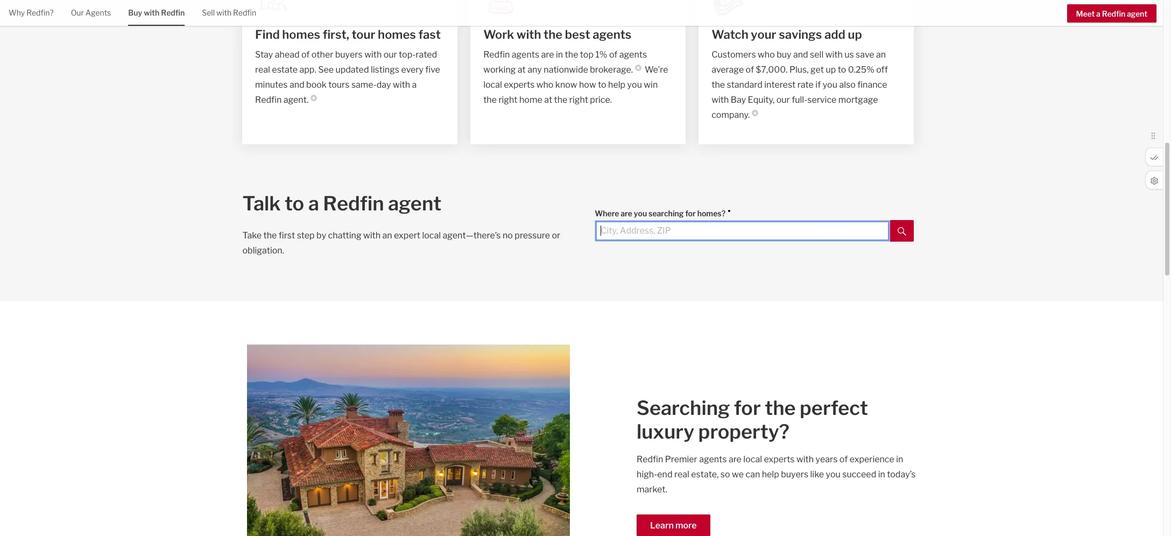 Task type: vqa. For each thing, say whether or not it's contained in the screenshot.
*
no



Task type: locate. For each thing, give the bounding box(es) containing it.
who up "$7,000." at the top
[[758, 50, 775, 60]]

market.
[[637, 484, 668, 495]]

who
[[758, 50, 775, 60], [537, 80, 554, 90]]

a up "by"
[[308, 192, 319, 215]]

brokerage.
[[590, 65, 633, 75]]

with up the like
[[797, 454, 814, 465]]

and inside stay ahead of other buyers with our top-rated real estate app. see updated listings every five minutes and book tours same-day with a redfin agent.
[[290, 80, 305, 90]]

experts down property?
[[764, 454, 795, 465]]

0 horizontal spatial are
[[541, 50, 554, 60]]

at right home
[[544, 95, 552, 105]]

2 horizontal spatial to
[[838, 65, 847, 75]]

City, Address, ZIP search field
[[595, 220, 891, 242]]

meet a redfin agent
[[1077, 9, 1148, 18]]

meet
[[1077, 9, 1095, 18]]

0 vertical spatial to
[[838, 65, 847, 75]]

with right buy
[[144, 8, 160, 17]]

1 horizontal spatial real
[[675, 469, 690, 480]]

local inside redfin premier agents are local experts with years of experience in high-end real estate, so we can help buyers like you succeed in today's market.
[[744, 454, 762, 465]]

disclaimer image for work with the best agents
[[635, 65, 642, 71]]

local inside we're local experts who know how to help you win the right home at the right price.
[[484, 80, 502, 90]]

local right expert
[[422, 231, 441, 241]]

real down stay
[[255, 65, 270, 75]]

1 horizontal spatial are
[[621, 209, 633, 218]]

1 vertical spatial up
[[826, 65, 836, 75]]

agents inside redfin premier agents are local experts with years of experience in high-end real estate, so we can help buyers like you succeed in today's market.
[[700, 454, 727, 465]]

with
[[144, 8, 160, 17], [216, 8, 232, 17], [517, 28, 541, 42], [365, 50, 382, 60], [826, 50, 843, 60], [393, 80, 410, 90], [712, 95, 729, 105], [363, 231, 381, 241], [797, 454, 814, 465]]

are up any
[[541, 50, 554, 60]]

an
[[877, 50, 886, 60], [383, 231, 392, 241]]

you inside we're local experts who know how to help you win the right home at the right price.
[[628, 80, 642, 90]]

a
[[1097, 9, 1101, 18], [412, 80, 417, 90], [308, 192, 319, 215]]

1 vertical spatial agent
[[388, 192, 442, 215]]

1 vertical spatial a
[[412, 80, 417, 90]]

0 horizontal spatial buyers
[[335, 50, 363, 60]]

1 horizontal spatial who
[[758, 50, 775, 60]]

2 horizontal spatial local
[[744, 454, 762, 465]]

disclaimer image left we're
[[635, 65, 642, 71]]

help inside we're local experts who know how to help you win the right home at the right price.
[[608, 80, 626, 90]]

0 horizontal spatial our
[[384, 50, 397, 60]]

1 vertical spatial local
[[422, 231, 441, 241]]

0 horizontal spatial up
[[826, 65, 836, 75]]

perfect
[[800, 396, 868, 420]]

you left searching
[[634, 209, 647, 218]]

right down how at the top
[[570, 95, 588, 105]]

a down the every
[[412, 80, 417, 90]]

0 vertical spatial help
[[608, 80, 626, 90]]

0 vertical spatial buyers
[[335, 50, 363, 60]]

at left any
[[518, 65, 526, 75]]

2 horizontal spatial a
[[1097, 9, 1101, 18]]

1 horizontal spatial our
[[777, 95, 790, 105]]

experts inside redfin premier agents are local experts with years of experience in high-end real estate, so we can help buyers like you succeed in today's market.
[[764, 454, 795, 465]]

0 horizontal spatial who
[[537, 80, 554, 90]]

0 horizontal spatial homes
[[282, 28, 320, 42]]

you
[[628, 80, 642, 90], [823, 80, 838, 90], [634, 209, 647, 218], [826, 469, 841, 480]]

up inside customers who buy and sell with us save an average of $7,000. plus, get up to 0.25% off the standard interest rate if you also finance with bay equity, our full-service mortgage company.
[[826, 65, 836, 75]]

and up agent. on the left top of the page
[[290, 80, 305, 90]]

redfin up working
[[484, 50, 510, 60]]

illustration of the best agents image
[[484, 0, 518, 17]]

of up standard
[[746, 65, 754, 75]]

an left expert
[[383, 231, 392, 241]]

for inside search field element
[[686, 209, 696, 218]]

2 vertical spatial in
[[879, 469, 886, 480]]

of right 1%
[[609, 50, 618, 60]]

of right years
[[840, 454, 848, 465]]

finance
[[858, 80, 888, 90]]

by
[[317, 231, 326, 241]]

our inside customers who buy and sell with us save an average of $7,000. plus, get up to 0.25% off the standard interest rate if you also finance with bay equity, our full-service mortgage company.
[[777, 95, 790, 105]]

of inside stay ahead of other buyers with our top-rated real estate app. see updated listings every five minutes and book tours same-day with a redfin agent.
[[302, 50, 310, 60]]

work
[[484, 28, 514, 42]]

1 vertical spatial help
[[762, 469, 779, 480]]

right
[[499, 95, 518, 105], [570, 95, 588, 105]]

agents up the 'estate,'
[[700, 454, 727, 465]]

up
[[848, 28, 862, 42], [826, 65, 836, 75]]

experts
[[504, 80, 535, 90], [764, 454, 795, 465]]

0 horizontal spatial in
[[556, 50, 563, 60]]

are right the where
[[621, 209, 633, 218]]

in inside redfin agents are in the top 1% of agents working at any nationwide brokerage.
[[556, 50, 563, 60]]

sell with redfin
[[202, 8, 256, 17]]

redfin
[[161, 8, 185, 17], [233, 8, 256, 17], [1103, 9, 1126, 18], [484, 50, 510, 60], [255, 95, 282, 105], [323, 192, 384, 215], [637, 454, 664, 465]]

of up app.
[[302, 50, 310, 60]]

with inside take the first step by chatting with an expert local agent—there's no pressure or obligation.
[[363, 231, 381, 241]]

2 vertical spatial to
[[285, 192, 304, 215]]

aerial photograph of a redfin premier home image
[[247, 345, 570, 536]]

learn more
[[650, 521, 697, 531]]

to
[[838, 65, 847, 75], [598, 80, 607, 90], [285, 192, 304, 215]]

1 horizontal spatial an
[[877, 50, 886, 60]]

0 vertical spatial experts
[[504, 80, 535, 90]]

agent—there's
[[443, 231, 501, 241]]

local down working
[[484, 80, 502, 90]]

the inside customers who buy and sell with us save an average of $7,000. plus, get up to 0.25% off the standard interest rate if you also finance with bay equity, our full-service mortgage company.
[[712, 80, 725, 90]]

where are you searching for homes?
[[595, 209, 726, 218]]

homes
[[282, 28, 320, 42], [378, 28, 416, 42]]

property?
[[699, 420, 790, 444]]

to right how at the top
[[598, 80, 607, 90]]

2 vertical spatial are
[[729, 454, 742, 465]]

in up nationwide
[[556, 50, 563, 60]]

help down brokerage.
[[608, 80, 626, 90]]

0 horizontal spatial disclaimer image
[[311, 95, 317, 101]]

our inside stay ahead of other buyers with our top-rated real estate app. see updated listings every five minutes and book tours same-day with a redfin agent.
[[384, 50, 397, 60]]

help right can
[[762, 469, 779, 480]]

standard
[[727, 80, 763, 90]]

also
[[840, 80, 856, 90]]

why redfin?
[[9, 8, 54, 17]]

0 horizontal spatial an
[[383, 231, 392, 241]]

1 vertical spatial who
[[537, 80, 554, 90]]

1 vertical spatial to
[[598, 80, 607, 90]]

nationwide
[[544, 65, 588, 75]]

1 horizontal spatial help
[[762, 469, 779, 480]]

where
[[595, 209, 619, 218]]

other
[[312, 50, 333, 60]]

searching
[[637, 396, 730, 420]]

redfin down minutes
[[255, 95, 282, 105]]

high-
[[637, 469, 658, 480]]

a right meet
[[1097, 9, 1101, 18]]

1 horizontal spatial buyers
[[781, 469, 809, 480]]

stay ahead of other buyers with our top-rated real estate app. see updated listings every five minutes and book tours same-day with a redfin agent.
[[255, 50, 440, 105]]

2 vertical spatial local
[[744, 454, 762, 465]]

buy with redfin link
[[128, 0, 185, 25]]

agents up 1%
[[593, 28, 632, 42]]

you right if
[[823, 80, 838, 90]]

an inside customers who buy and sell with us save an average of $7,000. plus, get up to 0.25% off the standard interest rate if you also finance with bay equity, our full-service mortgage company.
[[877, 50, 886, 60]]

0 vertical spatial at
[[518, 65, 526, 75]]

you left win
[[628, 80, 642, 90]]

1 horizontal spatial right
[[570, 95, 588, 105]]

1 vertical spatial buyers
[[781, 469, 809, 480]]

1 horizontal spatial to
[[598, 80, 607, 90]]

watch your savings add up link
[[712, 26, 901, 43]]

to inside we're local experts who know how to help you win the right home at the right price.
[[598, 80, 607, 90]]

end
[[658, 469, 673, 480]]

rate
[[798, 80, 814, 90]]

right left home
[[499, 95, 518, 105]]

homes?
[[698, 209, 726, 218]]

buyers inside redfin premier agents are local experts with years of experience in high-end real estate, so we can help buyers like you succeed in today's market.
[[781, 469, 809, 480]]

our up listings
[[384, 50, 397, 60]]

0 horizontal spatial help
[[608, 80, 626, 90]]

in down experience
[[879, 469, 886, 480]]

0 vertical spatial are
[[541, 50, 554, 60]]

0 vertical spatial a
[[1097, 9, 1101, 18]]

1 vertical spatial real
[[675, 469, 690, 480]]

1 vertical spatial experts
[[764, 454, 795, 465]]

1 vertical spatial are
[[621, 209, 633, 218]]

1 vertical spatial for
[[734, 396, 761, 420]]

1 horizontal spatial agent
[[1127, 9, 1148, 18]]

who down any
[[537, 80, 554, 90]]

first,
[[323, 28, 349, 42]]

your
[[751, 28, 777, 42]]

we're
[[645, 65, 668, 75]]

redfin up high-
[[637, 454, 664, 465]]

a inside stay ahead of other buyers with our top-rated real estate app. see updated listings every five minutes and book tours same-day with a redfin agent.
[[412, 80, 417, 90]]

the
[[544, 28, 563, 42], [565, 50, 579, 60], [712, 80, 725, 90], [484, 95, 497, 105], [554, 95, 568, 105], [264, 231, 277, 241], [765, 396, 796, 420]]

an inside take the first step by chatting with an expert local agent—there's no pressure or obligation.
[[383, 231, 392, 241]]

real
[[255, 65, 270, 75], [675, 469, 690, 480]]

service
[[808, 95, 837, 105]]

agent right meet
[[1127, 9, 1148, 18]]

an up the off
[[877, 50, 886, 60]]

1 horizontal spatial local
[[484, 80, 502, 90]]

homes up ahead
[[282, 28, 320, 42]]

redfin right meet
[[1103, 9, 1126, 18]]

1 horizontal spatial at
[[544, 95, 552, 105]]

customers
[[712, 50, 756, 60]]

1 horizontal spatial a
[[412, 80, 417, 90]]

0 vertical spatial who
[[758, 50, 775, 60]]

you right the like
[[826, 469, 841, 480]]

the left perfect
[[765, 396, 796, 420]]

price.
[[590, 95, 612, 105]]

in
[[556, 50, 563, 60], [897, 454, 904, 465], [879, 469, 886, 480]]

best
[[565, 28, 590, 42]]

2 horizontal spatial in
[[897, 454, 904, 465]]

redfin inside stay ahead of other buyers with our top-rated real estate app. see updated listings every five minutes and book tours same-day with a redfin agent.
[[255, 95, 282, 105]]

succeed
[[843, 469, 877, 480]]

0.25%
[[848, 65, 875, 75]]

the down average
[[712, 80, 725, 90]]

agent up expert
[[388, 192, 442, 215]]

work with the best agents link
[[484, 26, 673, 43]]

of inside customers who buy and sell with us save an average of $7,000. plus, get up to 0.25% off the standard interest rate if you also finance with bay equity, our full-service mortgage company.
[[746, 65, 754, 75]]

1 vertical spatial our
[[777, 95, 790, 105]]

savings
[[779, 28, 822, 42]]

homes up top-
[[378, 28, 416, 42]]

0 vertical spatial local
[[484, 80, 502, 90]]

0 horizontal spatial real
[[255, 65, 270, 75]]

fast
[[419, 28, 441, 42]]

2 vertical spatial a
[[308, 192, 319, 215]]

0 vertical spatial our
[[384, 50, 397, 60]]

0 horizontal spatial experts
[[504, 80, 535, 90]]

five
[[426, 65, 440, 75]]

listings
[[371, 65, 399, 75]]

to right talk
[[285, 192, 304, 215]]

local
[[484, 80, 502, 90], [422, 231, 441, 241], [744, 454, 762, 465]]

1 horizontal spatial for
[[734, 396, 761, 420]]

for
[[686, 209, 696, 218], [734, 396, 761, 420]]

with right chatting
[[363, 231, 381, 241]]

buyers left the like
[[781, 469, 809, 480]]

disclaimer image
[[635, 65, 642, 71], [311, 95, 317, 101]]

0 vertical spatial real
[[255, 65, 270, 75]]

1 horizontal spatial experts
[[764, 454, 795, 465]]

agent
[[1127, 9, 1148, 18], [388, 192, 442, 215]]

talk to a redfin agent
[[243, 192, 442, 215]]

experience
[[850, 454, 895, 465]]

to up also
[[838, 65, 847, 75]]

local up can
[[744, 454, 762, 465]]

and inside customers who buy and sell with us save an average of $7,000. plus, get up to 0.25% off the standard interest rate if you also finance with bay equity, our full-service mortgage company.
[[794, 50, 809, 60]]

buyers up updated in the top left of the page
[[335, 50, 363, 60]]

2 horizontal spatial are
[[729, 454, 742, 465]]

0 vertical spatial disclaimer image
[[635, 65, 642, 71]]

more
[[676, 521, 697, 531]]

1 vertical spatial and
[[290, 80, 305, 90]]

0 vertical spatial an
[[877, 50, 886, 60]]

real down premier
[[675, 469, 690, 480]]

real inside redfin premier agents are local experts with years of experience in high-end real estate, so we can help buyers like you succeed in today's market.
[[675, 469, 690, 480]]

up right add
[[848, 28, 862, 42]]

1 horizontal spatial and
[[794, 50, 809, 60]]

0 vertical spatial and
[[794, 50, 809, 60]]

of
[[302, 50, 310, 60], [609, 50, 618, 60], [746, 65, 754, 75], [840, 454, 848, 465]]

disclaimer image down book
[[311, 95, 317, 101]]

with left us
[[826, 50, 843, 60]]

0 vertical spatial in
[[556, 50, 563, 60]]

0 horizontal spatial for
[[686, 209, 696, 218]]

0 horizontal spatial and
[[290, 80, 305, 90]]

1 vertical spatial at
[[544, 95, 552, 105]]

0 vertical spatial for
[[686, 209, 696, 218]]

agent inside button
[[1127, 9, 1148, 18]]

experts up home
[[504, 80, 535, 90]]

agents up brokerage.
[[620, 50, 647, 60]]

disclaimer image
[[752, 110, 759, 116]]

redfin?
[[27, 8, 54, 17]]

the left top at the top of page
[[565, 50, 579, 60]]

0 horizontal spatial local
[[422, 231, 441, 241]]

and
[[794, 50, 809, 60], [290, 80, 305, 90]]

submit search image
[[898, 227, 907, 236]]

1 horizontal spatial up
[[848, 28, 862, 42]]

0 horizontal spatial to
[[285, 192, 304, 215]]

0 horizontal spatial right
[[499, 95, 518, 105]]

in up today's
[[897, 454, 904, 465]]

1 vertical spatial in
[[897, 454, 904, 465]]

buy with redfin
[[128, 8, 185, 17]]

home
[[520, 95, 543, 105]]

0 horizontal spatial at
[[518, 65, 526, 75]]

of inside redfin agents are in the top 1% of agents working at any nationwide brokerage.
[[609, 50, 618, 60]]

1 horizontal spatial homes
[[378, 28, 416, 42]]

are up we
[[729, 454, 742, 465]]

up right get
[[826, 65, 836, 75]]

1 vertical spatial an
[[383, 231, 392, 241]]

our down interest on the right
[[777, 95, 790, 105]]

the up 'obligation.'
[[264, 231, 277, 241]]

0 vertical spatial agent
[[1127, 9, 1148, 18]]

redfin inside redfin premier agents are local experts with years of experience in high-end real estate, so we can help buyers like you succeed in today's market.
[[637, 454, 664, 465]]

and up plus,
[[794, 50, 809, 60]]

1 horizontal spatial disclaimer image
[[635, 65, 642, 71]]

1 vertical spatial disclaimer image
[[311, 95, 317, 101]]

at inside redfin agents are in the top 1% of agents working at any nationwide brokerage.
[[518, 65, 526, 75]]



Task type: describe. For each thing, give the bounding box(es) containing it.
like
[[811, 469, 824, 480]]

experts inside we're local experts who know how to help you win the right home at the right price.
[[504, 80, 535, 90]]

luxury
[[637, 420, 695, 444]]

who inside customers who buy and sell with us save an average of $7,000. plus, get up to 0.25% off the standard interest rate if you also finance with bay equity, our full-service mortgage company.
[[758, 50, 775, 60]]

1 right from the left
[[499, 95, 518, 105]]

bay
[[731, 95, 746, 105]]

search field element
[[595, 203, 914, 242]]

day
[[377, 80, 391, 90]]

if
[[816, 80, 821, 90]]

meet a redfin agent button
[[1067, 4, 1157, 22]]

every
[[401, 65, 424, 75]]

agents
[[86, 8, 111, 17]]

see
[[318, 65, 334, 75]]

or
[[552, 231, 561, 241]]

estate,
[[691, 469, 719, 480]]

buy
[[777, 50, 792, 60]]

tour
[[352, 28, 376, 42]]

who inside we're local experts who know how to help you win the right home at the right price.
[[537, 80, 554, 90]]

a inside button
[[1097, 9, 1101, 18]]

are inside search field element
[[621, 209, 633, 218]]

searching for the perfect luxury property?
[[637, 396, 868, 444]]

sell
[[810, 50, 824, 60]]

the left best
[[544, 28, 563, 42]]

2 right from the left
[[570, 95, 588, 105]]

estate
[[272, 65, 298, 75]]

us
[[845, 50, 854, 60]]

illustration of a home image
[[255, 0, 290, 17]]

illustration of a stack of cash image
[[712, 0, 746, 17]]

no
[[503, 231, 513, 241]]

today's
[[887, 469, 916, 480]]

years
[[816, 454, 838, 465]]

with right the work
[[517, 28, 541, 42]]

real inside stay ahead of other buyers with our top-rated real estate app. see updated listings every five minutes and book tours same-day with a redfin agent.
[[255, 65, 270, 75]]

the down working
[[484, 95, 497, 105]]

you inside redfin premier agents are local experts with years of experience in high-end real estate, so we can help buyers like you succeed in today's market.
[[826, 469, 841, 480]]

first
[[279, 231, 295, 241]]

our agents
[[71, 8, 111, 17]]

watch your savings add up
[[712, 28, 862, 42]]

full-
[[792, 95, 808, 105]]

agents inside work with the best agents link
[[593, 28, 632, 42]]

company.
[[712, 110, 750, 120]]

how
[[579, 80, 596, 90]]

of inside redfin premier agents are local experts with years of experience in high-end real estate, so we can help buyers like you succeed in today's market.
[[840, 454, 848, 465]]

off
[[877, 65, 888, 75]]

our agents link
[[71, 0, 111, 25]]

to inside customers who buy and sell with us save an average of $7,000. plus, get up to 0.25% off the standard interest rate if you also finance with bay equity, our full-service mortgage company.
[[838, 65, 847, 75]]

add
[[825, 28, 846, 42]]

the inside take the first step by chatting with an expert local agent—there's no pressure or obligation.
[[264, 231, 277, 241]]

customers who buy and sell with us save an average of $7,000. plus, get up to 0.25% off the standard interest rate if you also finance with bay equity, our full-service mortgage company.
[[712, 50, 888, 120]]

0 horizontal spatial agent
[[388, 192, 442, 215]]

0 vertical spatial up
[[848, 28, 862, 42]]

minutes
[[255, 80, 288, 90]]

any
[[528, 65, 542, 75]]

1%
[[596, 50, 608, 60]]

rated
[[416, 50, 437, 60]]

we're local experts who know how to help you win the right home at the right price.
[[484, 65, 668, 105]]

redfin up chatting
[[323, 192, 384, 215]]

our
[[71, 8, 84, 17]]

why
[[9, 8, 25, 17]]

expert
[[394, 231, 421, 241]]

for inside 'searching for the perfect luxury property?'
[[734, 396, 761, 420]]

same-
[[352, 80, 377, 90]]

are inside redfin premier agents are local experts with years of experience in high-end real estate, so we can help buyers like you succeed in today's market.
[[729, 454, 742, 465]]

premier
[[665, 454, 698, 465]]

plus,
[[790, 65, 809, 75]]

so
[[721, 469, 730, 480]]

you inside customers who buy and sell with us save an average of $7,000. plus, get up to 0.25% off the standard interest rate if you also finance with bay equity, our full-service mortgage company.
[[823, 80, 838, 90]]

redfin inside button
[[1103, 9, 1126, 18]]

talk
[[243, 192, 281, 215]]

with inside redfin premier agents are local experts with years of experience in high-end real estate, so we can help buyers like you succeed in today's market.
[[797, 454, 814, 465]]

step
[[297, 231, 315, 241]]

ahead
[[275, 50, 300, 60]]

top-
[[399, 50, 416, 60]]

know
[[556, 80, 578, 90]]

0 horizontal spatial a
[[308, 192, 319, 215]]

agent.
[[284, 95, 309, 105]]

tours
[[329, 80, 350, 90]]

top
[[580, 50, 594, 60]]

save
[[856, 50, 875, 60]]

updated
[[336, 65, 369, 75]]

with left bay
[[712, 95, 729, 105]]

win
[[644, 80, 658, 90]]

agents up any
[[512, 50, 540, 60]]

can
[[746, 469, 760, 480]]

why redfin? link
[[9, 0, 54, 25]]

the down know
[[554, 95, 568, 105]]

stay
[[255, 50, 273, 60]]

with right sell
[[216, 8, 232, 17]]

app.
[[300, 65, 316, 75]]

obligation.
[[243, 246, 284, 256]]

with up listings
[[365, 50, 382, 60]]

redfin premier agents are local experts with years of experience in high-end real estate, so we can help buyers like you succeed in today's market.
[[637, 454, 916, 495]]

local inside take the first step by chatting with an expert local agent—there's no pressure or obligation.
[[422, 231, 441, 241]]

are inside redfin agents are in the top 1% of agents working at any nationwide brokerage.
[[541, 50, 554, 60]]

learn more button
[[637, 515, 710, 536]]

1 homes from the left
[[282, 28, 320, 42]]

redfin agents are in the top 1% of agents working at any nationwide brokerage.
[[484, 50, 647, 75]]

take
[[243, 231, 262, 241]]

interest
[[765, 80, 796, 90]]

disclaimer image for find homes first, tour homes fast
[[311, 95, 317, 101]]

2 homes from the left
[[378, 28, 416, 42]]

with right day
[[393, 80, 410, 90]]

buyers inside stay ahead of other buyers with our top-rated real estate app. see updated listings every five minutes and book tours same-day with a redfin agent.
[[335, 50, 363, 60]]

find
[[255, 28, 280, 42]]

we
[[732, 469, 744, 480]]

sell with redfin link
[[202, 0, 256, 25]]

you inside search field element
[[634, 209, 647, 218]]

redfin up find
[[233, 8, 256, 17]]

sell
[[202, 8, 215, 17]]

the inside 'searching for the perfect luxury property?'
[[765, 396, 796, 420]]

redfin inside redfin agents are in the top 1% of agents working at any nationwide brokerage.
[[484, 50, 510, 60]]

take the first step by chatting with an expert local agent—there's no pressure or obligation.
[[243, 231, 561, 256]]

the inside redfin agents are in the top 1% of agents working at any nationwide brokerage.
[[565, 50, 579, 60]]

1 horizontal spatial in
[[879, 469, 886, 480]]

$7,000.
[[756, 65, 788, 75]]

help inside redfin premier agents are local experts with years of experience in high-end real estate, so we can help buyers like you succeed in today's market.
[[762, 469, 779, 480]]

redfin left sell
[[161, 8, 185, 17]]

find homes first, tour homes fast link
[[255, 26, 445, 43]]

work with the best agents
[[484, 28, 632, 42]]

at inside we're local experts who know how to help you win the right home at the right price.
[[544, 95, 552, 105]]

find homes first, tour homes fast
[[255, 28, 441, 42]]

pressure
[[515, 231, 550, 241]]



